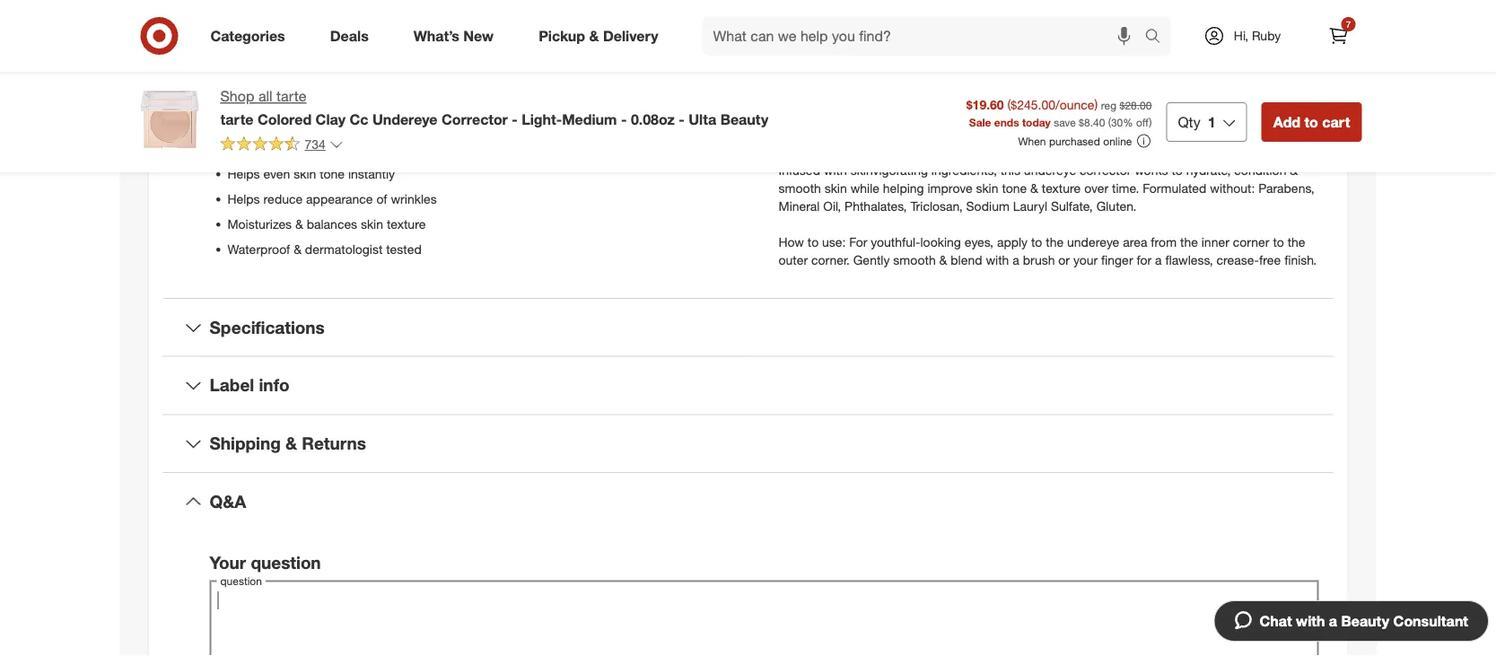 Task type: vqa. For each thing, say whether or not it's contained in the screenshot.
646-429-3934 link
no



Task type: locate. For each thing, give the bounding box(es) containing it.
undereye down expertly
[[1150, 126, 1203, 142]]

finish
[[404, 141, 434, 157]]

1 helps from the top
[[228, 166, 260, 182]]

2 horizontal spatial of
[[1234, 144, 1245, 160]]

soften
[[1252, 126, 1287, 142]]

this
[[1001, 162, 1021, 178]]

0 vertical spatial dark
[[872, 126, 897, 142]]

texture up tested
[[387, 216, 426, 232]]

1 vertical spatial (
[[1109, 115, 1112, 129]]

corrector
[[928, 109, 980, 124], [1083, 109, 1134, 124], [1080, 162, 1132, 178]]

1 vertical spatial tarte
[[220, 110, 254, 128]]

0 vertical spatial colored
[[779, 109, 822, 124]]

to
[[1305, 113, 1319, 131], [1136, 144, 1147, 160], [1172, 162, 1183, 178], [808, 234, 819, 250], [1032, 234, 1043, 250], [1274, 234, 1285, 250]]

purchased
[[1050, 134, 1101, 148]]

crease- down corner
[[1217, 252, 1260, 268]]

0 vertical spatial )
[[1095, 97, 1099, 112]]

& right "pickup"
[[590, 27, 599, 45]]

0 vertical spatial (
[[1008, 97, 1011, 112]]

1 horizontal spatial beauty
[[1342, 612, 1390, 630]]

your question
[[210, 552, 321, 573]]

tone
[[320, 166, 345, 182], [1003, 180, 1028, 196]]

1 vertical spatial circles.
[[1277, 144, 1316, 160]]

1 vertical spatial texture
[[387, 216, 426, 232]]

0 horizontal spatial smooth
[[779, 180, 822, 196]]

helps even skin tone instantly
[[228, 166, 395, 182]]

1 horizontal spatial colored
[[1030, 144, 1072, 160]]

helps for helps reduce appearance of wrinkles
[[228, 191, 260, 207]]

skin
[[294, 166, 316, 182], [825, 180, 848, 196], [977, 180, 999, 196], [361, 216, 383, 232]]

0 vertical spatial beauty
[[721, 110, 769, 128]]

condition
[[1235, 162, 1287, 178]]

0 horizontal spatial free
[[379, 141, 401, 157]]

a right "is"
[[996, 109, 1003, 124]]

question
[[251, 552, 321, 573]]

cart
[[1323, 113, 1351, 131]]

beauty right ulta
[[721, 110, 769, 128]]

with inside how to use: for youthful-looking eyes, apply to the undereye area from the inner corner to the outer corner. gently smooth & blend with a brush or your finger for a flawless, crease-free finish.
[[986, 252, 1010, 268]]

clay
[[825, 109, 847, 124], [1076, 144, 1098, 160]]

corner.
[[812, 252, 850, 268]]

colored down particles
[[1030, 144, 1072, 160]]

the right soften
[[1291, 126, 1309, 142]]

0 horizontal spatial flawless,
[[285, 141, 333, 157]]

deals link
[[315, 16, 391, 56]]

helps down the creates
[[228, 166, 260, 182]]

1 horizontal spatial clay
[[1076, 144, 1098, 160]]

multi-tasking, nutrient-rich concealer
[[228, 116, 434, 131]]

helps up the "moisturizes"
[[228, 191, 260, 207]]

a inside colored clay cc undereye corrector is a full-coverage corrector that expertly masks undereye discolorations & dark circles. the light-diffusing particles brighten undereye areas & soften the appearance of fine lines, as color-correcting colored clay helps to offset the look of dark circles. infused with skinvigorating ingredients, this undereye corrector works to hydrate, condition & smooth skin while helping improve skin tone & texture over time. formulated without: parabens, mineral oil, phthalates, triclosan, sodium lauryl sulfate, gluten.
[[996, 109, 1003, 124]]

$245.00
[[1011, 97, 1056, 112]]

circles. up the as
[[901, 126, 940, 142]]

cc
[[851, 109, 869, 124]]

1 vertical spatial appearance
[[306, 191, 373, 207]]

instantly
[[348, 166, 395, 182]]

) left reg
[[1095, 97, 1099, 112]]

skin up sodium
[[977, 180, 999, 196]]

with right infused
[[824, 162, 848, 178]]

1 horizontal spatial crease-
[[1217, 252, 1260, 268]]

1 horizontal spatial -
[[621, 110, 627, 128]]

( up ends
[[1008, 97, 1011, 112]]

shipping & returns
[[210, 433, 366, 454]]

free left finish on the left of the page
[[379, 141, 401, 157]]

& down looking
[[940, 252, 948, 268]]

1 horizontal spatial appearance
[[779, 144, 846, 160]]

categories link
[[195, 16, 308, 56]]

1 horizontal spatial flawless,
[[1166, 252, 1214, 268]]

with
[[824, 162, 848, 178], [986, 252, 1010, 268], [1297, 612, 1326, 630]]

0 horizontal spatial tarte
[[220, 110, 254, 128]]

1 horizontal spatial dark
[[1248, 144, 1273, 160]]

0 vertical spatial crease-
[[337, 141, 379, 157]]

1 vertical spatial colored
[[1030, 144, 1072, 160]]

smooth down infused
[[779, 180, 822, 196]]

)
[[1095, 97, 1099, 112], [1150, 115, 1153, 129]]

label
[[210, 375, 254, 396]]

1 vertical spatial crease-
[[1217, 252, 1260, 268]]

1 horizontal spatial tone
[[1003, 180, 1028, 196]]

today
[[1023, 115, 1051, 129]]

chat
[[1260, 612, 1293, 630]]

gently
[[854, 252, 890, 268]]

clay down particles
[[1076, 144, 1098, 160]]

corrector
[[442, 110, 508, 128]]

free
[[379, 141, 401, 157], [1260, 252, 1282, 268]]

2 helps from the top
[[228, 191, 260, 207]]

of
[[849, 144, 860, 160], [1234, 144, 1245, 160], [377, 191, 387, 207]]

off
[[1137, 115, 1150, 129]]

to left the use:
[[808, 234, 819, 250]]

concealer
[[379, 116, 434, 131]]

offset
[[1150, 144, 1182, 160]]

shipping
[[210, 433, 281, 454]]

undereye up 'your' on the right top
[[1068, 234, 1120, 250]]

undereye up the lines,
[[873, 109, 925, 124]]

0 horizontal spatial texture
[[387, 216, 426, 232]]

1 horizontal spatial )
[[1150, 115, 1153, 129]]

helps
[[228, 166, 260, 182], [228, 191, 260, 207]]

with inside button
[[1297, 612, 1326, 630]]

qty 1
[[1179, 113, 1217, 131]]

corrector up over
[[1080, 162, 1132, 178]]

eyes,
[[965, 234, 994, 250]]

balances
[[307, 216, 358, 232]]

to right corner
[[1274, 234, 1285, 250]]

- left light-
[[512, 110, 518, 128]]

circles. down add
[[1277, 144, 1316, 160]]

fine
[[864, 144, 884, 160]]

& inside dropdown button
[[286, 433, 297, 454]]

of down instantly
[[377, 191, 387, 207]]

texture
[[1042, 180, 1081, 196], [387, 216, 426, 232]]

2 vertical spatial with
[[1297, 612, 1326, 630]]

$19.60
[[967, 97, 1005, 112]]

of right look
[[1234, 144, 1245, 160]]

beauty left consultant
[[1342, 612, 1390, 630]]

0 horizontal spatial tone
[[320, 166, 345, 182]]

dark up fine
[[872, 126, 897, 142]]

0 vertical spatial helps
[[228, 166, 260, 182]]

0 horizontal spatial )
[[1095, 97, 1099, 112]]

undereye up soften
[[1252, 109, 1304, 124]]

0 horizontal spatial dark
[[872, 126, 897, 142]]

tone up 'helps reduce appearance of wrinkles' on the left top of page
[[320, 166, 345, 182]]

with right chat
[[1297, 612, 1326, 630]]

0 horizontal spatial of
[[377, 191, 387, 207]]

texture up sulfate,
[[1042, 180, 1081, 196]]

1 vertical spatial beauty
[[1342, 612, 1390, 630]]

tone down 'this'
[[1003, 180, 1028, 196]]

1 horizontal spatial with
[[986, 252, 1010, 268]]

a right chat
[[1330, 612, 1338, 630]]

0 horizontal spatial with
[[824, 162, 848, 178]]

0 vertical spatial clay
[[825, 109, 847, 124]]

blend
[[951, 252, 983, 268]]

shop all tarte tarte colored clay cc undereye corrector - light-medium - 0.08oz - ulta beauty
[[220, 88, 769, 128]]

3 - from the left
[[679, 110, 685, 128]]

1 horizontal spatial free
[[1260, 252, 1282, 268]]

) right %
[[1150, 115, 1153, 129]]

-
[[512, 110, 518, 128], [621, 110, 627, 128], [679, 110, 685, 128]]

what's new link
[[398, 16, 516, 56]]

tarte down shop
[[220, 110, 254, 128]]

( right 8.40
[[1109, 115, 1112, 129]]

the
[[944, 126, 965, 142]]

qty
[[1179, 113, 1201, 131]]

1 vertical spatial helps
[[228, 191, 260, 207]]

0 horizontal spatial appearance
[[306, 191, 373, 207]]

what's new
[[414, 27, 494, 45]]

& left returns
[[286, 433, 297, 454]]

inner
[[1202, 234, 1230, 250]]

- left 0.08oz on the left of the page
[[621, 110, 627, 128]]

pickup & delivery link
[[524, 16, 681, 56]]

without:
[[1211, 180, 1256, 196]]

over
[[1085, 180, 1109, 196]]

flawless, up helps even skin tone instantly
[[285, 141, 333, 157]]

flawless,
[[285, 141, 333, 157], [1166, 252, 1214, 268]]

& down moisturizes & balances skin texture
[[294, 241, 302, 257]]

corrector up the
[[928, 109, 980, 124]]

smooth down youthful-
[[894, 252, 936, 268]]

1 horizontal spatial circles.
[[1277, 144, 1316, 160]]

0 vertical spatial tarte
[[277, 88, 307, 105]]

waterproof
[[228, 241, 290, 257]]

even
[[264, 166, 290, 182]]

1 vertical spatial )
[[1150, 115, 1153, 129]]

corrector up brighten
[[1083, 109, 1134, 124]]

0 horizontal spatial -
[[512, 110, 518, 128]]

outer
[[779, 252, 808, 268]]

finger
[[1102, 252, 1134, 268]]

with down apply
[[986, 252, 1010, 268]]

deals
[[330, 27, 369, 45]]

0 horizontal spatial colored
[[779, 109, 822, 124]]

creates
[[228, 141, 272, 157]]

flawless, down from
[[1166, 252, 1214, 268]]

1
[[1209, 113, 1217, 131]]

None text field
[[210, 581, 1320, 656]]

correcting
[[969, 144, 1026, 160]]

dark
[[872, 126, 897, 142], [1248, 144, 1273, 160]]

1 horizontal spatial (
[[1109, 115, 1112, 129]]

0 vertical spatial smooth
[[779, 180, 822, 196]]

oil,
[[824, 198, 842, 214]]

new
[[464, 27, 494, 45]]

appearance up balances
[[306, 191, 373, 207]]

colored
[[258, 110, 312, 128]]

youthful-
[[871, 234, 921, 250]]

2 horizontal spatial with
[[1297, 612, 1326, 630]]

- left ulta
[[679, 110, 685, 128]]

details
[[210, 36, 266, 57]]

light-
[[968, 126, 997, 142]]

1 vertical spatial free
[[1260, 252, 1282, 268]]

categories
[[211, 27, 285, 45]]

1 vertical spatial flawless,
[[1166, 252, 1214, 268]]

0 vertical spatial with
[[824, 162, 848, 178]]

undereye down "when"
[[1024, 162, 1077, 178]]

smooth inside how to use: for youthful-looking eyes, apply to the undereye area from the inner corner to the outer corner. gently smooth & blend with a brush or your finger for a flawless, crease-free finish.
[[894, 252, 936, 268]]

of left fine
[[849, 144, 860, 160]]

delivery
[[603, 27, 659, 45]]

a up even
[[275, 141, 282, 157]]

skin up dermatologist
[[361, 216, 383, 232]]

0 horizontal spatial beauty
[[721, 110, 769, 128]]

1 vertical spatial smooth
[[894, 252, 936, 268]]

0 horizontal spatial circles.
[[901, 126, 940, 142]]

2 horizontal spatial -
[[679, 110, 685, 128]]

gluten.
[[1097, 198, 1137, 214]]

infused
[[779, 162, 821, 178]]

0 vertical spatial appearance
[[779, 144, 846, 160]]

to right add
[[1305, 113, 1319, 131]]

ulta
[[689, 110, 717, 128]]

1 horizontal spatial texture
[[1042, 180, 1081, 196]]

lines,
[[888, 144, 916, 160]]

1 horizontal spatial smooth
[[894, 252, 936, 268]]

0 vertical spatial circles.
[[901, 126, 940, 142]]

discolorations
[[779, 126, 858, 142]]

the right from
[[1181, 234, 1199, 250]]

2 - from the left
[[621, 110, 627, 128]]

0 vertical spatial texture
[[1042, 180, 1081, 196]]

free down corner
[[1260, 252, 1282, 268]]

crease- down rich
[[337, 141, 379, 157]]

1 - from the left
[[512, 110, 518, 128]]

waterproof & dermatologist tested
[[228, 241, 422, 257]]

tarte up colored
[[277, 88, 307, 105]]

dark up condition
[[1248, 144, 1273, 160]]

colored up discolorations
[[779, 109, 822, 124]]

the up hydrate,
[[1185, 144, 1203, 160]]

clay left cc
[[825, 109, 847, 124]]

1 vertical spatial with
[[986, 252, 1010, 268]]

appearance down discolorations
[[779, 144, 846, 160]]



Task type: describe. For each thing, give the bounding box(es) containing it.
what's
[[414, 27, 460, 45]]

& down reduce
[[295, 216, 303, 232]]

7
[[1347, 18, 1352, 30]]

the up or
[[1046, 234, 1064, 250]]

look
[[1207, 144, 1230, 160]]

to up works
[[1136, 144, 1147, 160]]

details button
[[163, 18, 1334, 75]]

hydrate,
[[1187, 162, 1232, 178]]

ends
[[995, 115, 1020, 129]]

appearance inside colored clay cc undereye corrector is a full-coverage corrector that expertly masks undereye discolorations & dark circles. the light-diffusing particles brighten undereye areas & soften the appearance of fine lines, as color-correcting colored clay helps to offset the look of dark circles. infused with skinvigorating ingredients, this undereye corrector works to hydrate, condition & smooth skin while helping improve skin tone & texture over time. formulated without: parabens, mineral oil, phthalates, triclosan, sodium lauryl sulfate, gluten.
[[779, 144, 846, 160]]

search button
[[1137, 16, 1180, 59]]

save
[[1054, 115, 1076, 129]]

a down apply
[[1013, 252, 1020, 268]]

parabens,
[[1259, 180, 1315, 196]]

phthalates,
[[845, 198, 907, 214]]

0 vertical spatial flawless,
[[285, 141, 333, 157]]

returns
[[302, 433, 366, 454]]

8.40
[[1085, 115, 1106, 129]]

reg
[[1102, 98, 1117, 112]]

0.08oz
[[631, 110, 675, 128]]

helps for helps even skin tone instantly
[[228, 166, 260, 182]]

pickup & delivery
[[539, 27, 659, 45]]

your
[[1074, 252, 1098, 268]]

with inside colored clay cc undereye corrector is a full-coverage corrector that expertly masks undereye discolorations & dark circles. the light-diffusing particles brighten undereye areas & soften the appearance of fine lines, as color-correcting colored clay helps to offset the look of dark circles. infused with skinvigorating ingredients, this undereye corrector works to hydrate, condition & smooth skin while helping improve skin tone & texture over time. formulated without: parabens, mineral oil, phthalates, triclosan, sodium lauryl sulfate, gluten.
[[824, 162, 848, 178]]

specifications button
[[163, 299, 1334, 356]]

$19.60 ( $245.00 /ounce ) reg $28.00 sale ends today save $ 8.40 ( 30 % off )
[[967, 97, 1153, 129]]

triclosan,
[[911, 198, 963, 214]]

helps reduce appearance of wrinkles
[[228, 191, 437, 207]]

What can we help you find? suggestions appear below search field
[[703, 16, 1150, 56]]

& inside how to use: for youthful-looking eyes, apply to the undereye area from the inner corner to the outer corner. gently smooth & blend with a brush or your finger for a flawless, crease-free finish.
[[940, 252, 948, 268]]

skin up oil,
[[825, 180, 848, 196]]

corner
[[1234, 234, 1270, 250]]

colored clay cc undereye corrector is a full-coverage corrector that expertly masks undereye discolorations & dark circles. the light-diffusing particles brighten undereye areas & soften the appearance of fine lines, as color-correcting colored clay helps to offset the look of dark circles. infused with skinvigorating ingredients, this undereye corrector works to hydrate, condition & smooth skin while helping improve skin tone & texture over time. formulated without: parabens, mineral oil, phthalates, triclosan, sodium lauryl sulfate, gluten.
[[779, 109, 1316, 214]]

works
[[1135, 162, 1169, 178]]

free inside how to use: for youthful-looking eyes, apply to the undereye area from the inner corner to the outer corner. gently smooth & blend with a brush or your finger for a flawless, crease-free finish.
[[1260, 252, 1282, 268]]

how
[[779, 234, 805, 250]]

use:
[[823, 234, 846, 250]]

add to cart button
[[1262, 102, 1363, 142]]

cc
[[350, 110, 369, 128]]

expertly
[[1163, 109, 1208, 124]]

crease- inside how to use: for youthful-looking eyes, apply to the undereye area from the inner corner to the outer corner. gently smooth & blend with a brush or your finger for a flawless, crease-free finish.
[[1217, 252, 1260, 268]]

sale
[[970, 115, 992, 129]]

& right areas
[[1240, 126, 1248, 142]]

1 horizontal spatial tarte
[[277, 88, 307, 105]]

$
[[1079, 115, 1085, 129]]

search
[[1137, 29, 1180, 46]]

image of tarte colored clay cc undereye corrector - light-medium - 0.08oz - ulta beauty image
[[134, 86, 206, 158]]

moisturizes
[[228, 216, 292, 232]]

apply
[[998, 234, 1028, 250]]

tone inside colored clay cc undereye corrector is a full-coverage corrector that expertly masks undereye discolorations & dark circles. the light-diffusing particles brighten undereye areas & soften the appearance of fine lines, as color-correcting colored clay helps to offset the look of dark circles. infused with skinvigorating ingredients, this undereye corrector works to hydrate, condition & smooth skin while helping improve skin tone & texture over time. formulated without: parabens, mineral oil, phthalates, triclosan, sodium lauryl sulfate, gluten.
[[1003, 180, 1028, 196]]

& down cc
[[861, 126, 869, 142]]

info
[[259, 375, 290, 396]]

online
[[1104, 134, 1133, 148]]

nutrient-
[[306, 116, 354, 131]]

improve
[[928, 180, 973, 196]]

1 horizontal spatial of
[[849, 144, 860, 160]]

the up finish.
[[1288, 234, 1306, 250]]

0 horizontal spatial crease-
[[337, 141, 379, 157]]

%
[[1124, 115, 1134, 129]]

734
[[305, 136, 326, 152]]

texture inside colored clay cc undereye corrector is a full-coverage corrector that expertly masks undereye discolorations & dark circles. the light-diffusing particles brighten undereye areas & soften the appearance of fine lines, as color-correcting colored clay helps to offset the look of dark circles. infused with skinvigorating ingredients, this undereye corrector works to hydrate, condition & smooth skin while helping improve skin tone & texture over time. formulated without: parabens, mineral oil, phthalates, triclosan, sodium lauryl sulfate, gluten.
[[1042, 180, 1081, 196]]

helps
[[1102, 144, 1132, 160]]

brighten
[[1100, 126, 1147, 142]]

label info button
[[163, 357, 1334, 414]]

undereye
[[373, 110, 438, 128]]

from
[[1152, 234, 1177, 250]]

or
[[1059, 252, 1070, 268]]

0 vertical spatial free
[[379, 141, 401, 157]]

for
[[1137, 252, 1152, 268]]

& up the parabens,
[[1291, 162, 1299, 178]]

undereye inside how to use: for youthful-looking eyes, apply to the undereye area from the inner corner to the outer corner. gently smooth & blend with a brush or your finger for a flawless, crease-free finish.
[[1068, 234, 1120, 250]]

all
[[259, 88, 273, 105]]

& up "lauryl"
[[1031, 180, 1039, 196]]

a inside button
[[1330, 612, 1338, 630]]

skin right even
[[294, 166, 316, 182]]

tasking,
[[260, 116, 303, 131]]

mineral
[[779, 198, 820, 214]]

when purchased online
[[1019, 134, 1133, 148]]

helping
[[883, 180, 925, 196]]

beauty inside shop all tarte tarte colored clay cc undereye corrector - light-medium - 0.08oz - ulta beauty
[[721, 110, 769, 128]]

ruby
[[1253, 28, 1282, 44]]

a right for
[[1156, 252, 1163, 268]]

finish.
[[1285, 252, 1318, 268]]

to inside button
[[1305, 113, 1319, 131]]

label info
[[210, 375, 290, 396]]

for
[[850, 234, 868, 250]]

highlights
[[210, 82, 279, 100]]

flawless, inside how to use: for youthful-looking eyes, apply to the undereye area from the inner corner to the outer corner. gently smooth & blend with a brush or your finger for a flawless, crease-free finish.
[[1166, 252, 1214, 268]]

shop
[[220, 88, 255, 105]]

add to cart
[[1274, 113, 1351, 131]]

1 vertical spatial clay
[[1076, 144, 1098, 160]]

to up formulated
[[1172, 162, 1183, 178]]

1 vertical spatial dark
[[1248, 144, 1273, 160]]

q&a button
[[163, 473, 1334, 531]]

to up brush
[[1032, 234, 1043, 250]]

specifications
[[210, 317, 325, 338]]

when
[[1019, 134, 1047, 148]]

wrinkles
[[391, 191, 437, 207]]

7 link
[[1320, 16, 1359, 56]]

that
[[1138, 109, 1159, 124]]

sodium
[[967, 198, 1010, 214]]

0 horizontal spatial (
[[1008, 97, 1011, 112]]

734 link
[[220, 135, 344, 156]]

30
[[1112, 115, 1124, 129]]

hi, ruby
[[1235, 28, 1282, 44]]

beauty inside button
[[1342, 612, 1390, 630]]

0 horizontal spatial clay
[[825, 109, 847, 124]]

medium
[[562, 110, 617, 128]]

smooth inside colored clay cc undereye corrector is a full-coverage corrector that expertly masks undereye discolorations & dark circles. the light-diffusing particles brighten undereye areas & soften the appearance of fine lines, as color-correcting colored clay helps to offset the look of dark circles. infused with skinvigorating ingredients, this undereye corrector works to hydrate, condition & smooth skin while helping improve skin tone & texture over time. formulated without: parabens, mineral oil, phthalates, triclosan, sodium lauryl sulfate, gluten.
[[779, 180, 822, 196]]

reduce
[[264, 191, 303, 207]]



